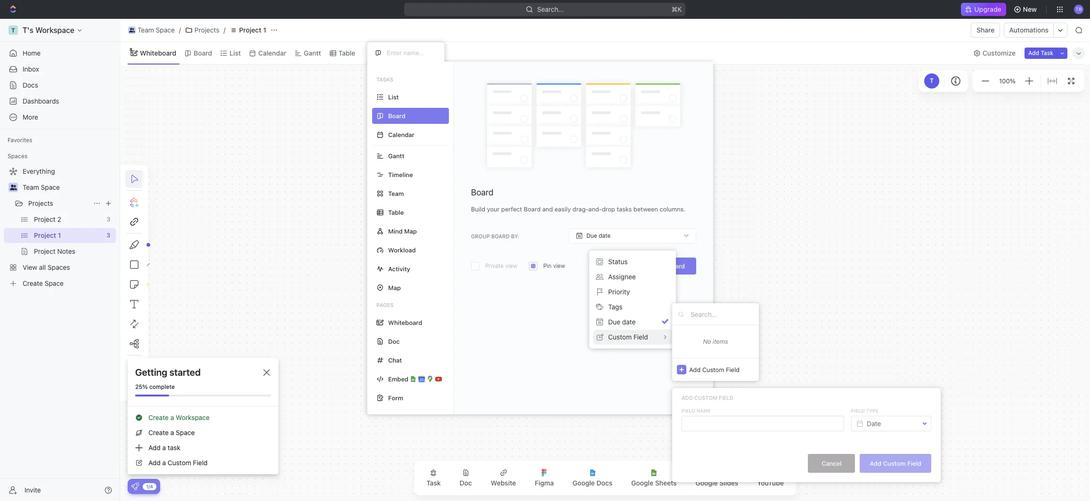 Task type: describe. For each thing, give the bounding box(es) containing it.
t
[[931, 77, 935, 85]]

tree inside sidebar navigation
[[4, 164, 116, 291]]

invite
[[25, 486, 41, 494]]

100%
[[1000, 77, 1016, 85]]

share
[[977, 26, 995, 34]]

close image
[[264, 370, 270, 376]]

date for due date button
[[623, 318, 636, 326]]

slides
[[720, 479, 739, 488]]

chat
[[388, 357, 402, 364]]

date for due date dropdown button
[[599, 233, 611, 240]]

1/4
[[146, 484, 153, 490]]

no items
[[704, 338, 729, 346]]

user group image
[[10, 185, 17, 190]]

25% complete
[[135, 384, 175, 391]]

0 vertical spatial calendar
[[259, 49, 287, 57]]

project 1
[[239, 26, 266, 34]]

add a task
[[149, 444, 181, 452]]

projects link inside tree
[[28, 196, 90, 211]]

due date button
[[570, 229, 697, 244]]

assignee
[[609, 273, 636, 281]]

sidebar navigation
[[0, 19, 120, 502]]

field down items
[[727, 366, 740, 374]]

workload
[[388, 246, 416, 254]]

Search... text field
[[691, 307, 755, 322]]

add custom field inside button
[[871, 460, 922, 467]]

field down add custom field dropdown button
[[719, 395, 734, 401]]

docs link
[[4, 78, 116, 93]]

favorites
[[8, 137, 32, 144]]

no
[[704, 338, 712, 346]]

favorites button
[[4, 135, 36, 146]]

figma button
[[528, 464, 562, 493]]

gantt link
[[302, 46, 321, 60]]

doc button
[[452, 464, 480, 493]]

getting
[[135, 367, 167, 378]]

dashboards
[[23, 97, 59, 105]]

upgrade link
[[962, 3, 1007, 16]]

create a space
[[149, 429, 195, 437]]

1 horizontal spatial space
[[156, 26, 175, 34]]

2 horizontal spatial space
[[176, 429, 195, 437]]

1 horizontal spatial team
[[138, 26, 154, 34]]

view
[[380, 49, 395, 57]]

due for due date button
[[609, 318, 621, 326]]

projects inside tree
[[28, 199, 53, 207]]

0 vertical spatial projects
[[195, 26, 220, 34]]

group
[[471, 233, 490, 239]]

1 vertical spatial add custom field
[[682, 395, 734, 401]]

website button
[[484, 464, 524, 493]]

1 horizontal spatial team space
[[138, 26, 175, 34]]

project 1 link
[[228, 25, 269, 36]]

doc inside 'button'
[[460, 479, 472, 488]]

task inside add task button
[[1042, 49, 1054, 56]]

complete
[[149, 384, 175, 391]]

customize
[[983, 49, 1017, 57]]

google slides
[[696, 479, 739, 488]]

website
[[491, 479, 516, 488]]

figma
[[535, 479, 554, 488]]

field type
[[852, 408, 879, 414]]

share button
[[972, 23, 1001, 38]]

1
[[263, 26, 266, 34]]

custom field
[[609, 333, 649, 341]]

custom down no items
[[703, 366, 725, 374]]

user group image
[[129, 28, 135, 33]]

custom down due date button
[[609, 333, 632, 341]]

2 / from the left
[[224, 26, 226, 34]]

custom down task
[[168, 459, 191, 467]]

google docs button
[[566, 464, 620, 493]]

create a workspace
[[149, 414, 210, 422]]

0 horizontal spatial gantt
[[304, 49, 321, 57]]

add task
[[1029, 49, 1054, 56]]

date
[[868, 420, 882, 428]]

field name
[[682, 408, 711, 414]]

calendar link
[[257, 46, 287, 60]]

⌘k
[[672, 5, 683, 13]]

team space link inside tree
[[23, 180, 114, 195]]

0 horizontal spatial map
[[388, 284, 401, 292]]

view button
[[367, 42, 398, 64]]

create for create a space
[[149, 429, 169, 437]]

1 horizontal spatial whiteboard
[[388, 319, 423, 326]]

due for due date dropdown button
[[587, 233, 598, 240]]

onboarding checklist button element
[[132, 483, 139, 491]]

0 vertical spatial team space link
[[126, 25, 177, 36]]

task button
[[419, 464, 449, 493]]

new button
[[1011, 2, 1043, 17]]

1 horizontal spatial map
[[405, 227, 417, 235]]

workspace
[[176, 414, 210, 422]]

mind map
[[388, 227, 417, 235]]

space inside tree
[[41, 183, 60, 191]]

google for google docs
[[573, 479, 595, 488]]

inbox
[[23, 65, 39, 73]]

google for google slides
[[696, 479, 718, 488]]

youtube button
[[750, 464, 792, 493]]

date button
[[852, 416, 932, 432]]

by:
[[512, 233, 520, 239]]

google slides button
[[689, 464, 747, 493]]

automations button
[[1005, 23, 1054, 37]]

activity
[[388, 265, 411, 273]]

sheets
[[656, 479, 677, 488]]

field down create a space
[[193, 459, 208, 467]]

started
[[170, 367, 201, 378]]

list link
[[228, 46, 241, 60]]

due date button
[[594, 315, 673, 330]]

name
[[697, 408, 711, 414]]

customize button
[[971, 46, 1019, 60]]



Task type: vqa. For each thing, say whether or not it's contained in the screenshot.
the top the Doc
yes



Task type: locate. For each thing, give the bounding box(es) containing it.
automations
[[1010, 26, 1050, 34]]

1 vertical spatial projects link
[[28, 196, 90, 211]]

0 horizontal spatial board
[[194, 49, 212, 57]]

1 vertical spatial team space link
[[23, 180, 114, 195]]

field down date dropdown button
[[908, 460, 922, 467]]

home link
[[4, 46, 116, 61]]

1 horizontal spatial date
[[623, 318, 636, 326]]

date inside dropdown button
[[599, 233, 611, 240]]

a
[[171, 414, 174, 422], [171, 429, 174, 437], [162, 444, 166, 452], [162, 459, 166, 467]]

cancel
[[822, 460, 842, 467]]

0 vertical spatial map
[[405, 227, 417, 235]]

add custom field down no items
[[690, 366, 740, 374]]

form
[[388, 394, 404, 402]]

1 horizontal spatial team space link
[[126, 25, 177, 36]]

getting started
[[135, 367, 201, 378]]

1 vertical spatial docs
[[597, 479, 613, 488]]

0 vertical spatial docs
[[23, 81, 38, 89]]

0 vertical spatial doc
[[388, 338, 400, 345]]

google inside google docs button
[[573, 479, 595, 488]]

add task button
[[1026, 47, 1058, 59]]

team inside tree
[[23, 183, 39, 191]]

Enter name... field
[[386, 49, 437, 57]]

1 google from the left
[[573, 479, 595, 488]]

google inside google slides button
[[696, 479, 718, 488]]

google right the figma
[[573, 479, 595, 488]]

custom
[[609, 333, 632, 341], [703, 366, 725, 374], [695, 395, 718, 401], [168, 459, 191, 467], [884, 460, 907, 467]]

field left name
[[682, 408, 696, 414]]

0 vertical spatial table
[[339, 49, 356, 57]]

1 vertical spatial due
[[609, 318, 621, 326]]

0 horizontal spatial google
[[573, 479, 595, 488]]

1 horizontal spatial calendar
[[388, 131, 415, 138]]

google left 'sheets'
[[632, 479, 654, 488]]

1 horizontal spatial doc
[[460, 479, 472, 488]]

0 vertical spatial add custom field
[[690, 366, 740, 374]]

doc right task button
[[460, 479, 472, 488]]

create up the add a task
[[149, 429, 169, 437]]

priority button
[[594, 285, 673, 300]]

task left doc 'button'
[[427, 479, 441, 488]]

tags button
[[594, 300, 673, 315]]

field down due date button
[[634, 333, 649, 341]]

board
[[194, 49, 212, 57], [471, 188, 494, 198], [667, 263, 686, 270]]

team space right user group image
[[23, 183, 60, 191]]

0 vertical spatial due
[[587, 233, 598, 240]]

1 vertical spatial date
[[623, 318, 636, 326]]

1 horizontal spatial task
[[1042, 49, 1054, 56]]

list
[[230, 49, 241, 57], [388, 93, 399, 101]]

1 vertical spatial board
[[471, 188, 494, 198]]

due date inside dropdown button
[[587, 233, 611, 240]]

1 horizontal spatial list
[[388, 93, 399, 101]]

docs inside button
[[597, 479, 613, 488]]

date
[[599, 233, 611, 240], [623, 318, 636, 326]]

0 horizontal spatial date
[[599, 233, 611, 240]]

team right user group image
[[23, 183, 39, 191]]

add custom field button
[[673, 358, 760, 381]]

team space link
[[126, 25, 177, 36], [23, 180, 114, 195]]

space
[[156, 26, 175, 34], [41, 183, 60, 191], [176, 429, 195, 437]]

status button
[[594, 255, 673, 270]]

1 horizontal spatial /
[[224, 26, 226, 34]]

a for space
[[171, 429, 174, 437]]

custom field button
[[594, 330, 673, 345]]

embed
[[388, 376, 409, 383]]

0 horizontal spatial table
[[339, 49, 356, 57]]

100% button
[[998, 75, 1018, 87]]

1 horizontal spatial gantt
[[388, 152, 405, 160]]

custom up name
[[695, 395, 718, 401]]

0 horizontal spatial team space link
[[23, 180, 114, 195]]

0 horizontal spatial projects link
[[28, 196, 90, 211]]

a for task
[[162, 444, 166, 452]]

calendar down 1
[[259, 49, 287, 57]]

1 vertical spatial task
[[427, 479, 441, 488]]

tags
[[609, 303, 623, 311]]

a up create a space
[[171, 414, 174, 422]]

upgrade
[[975, 5, 1002, 13]]

create up create a space
[[149, 414, 169, 422]]

list down project 1 "link" on the top
[[230, 49, 241, 57]]

field inside button
[[908, 460, 922, 467]]

add custom field down date dropdown button
[[871, 460, 922, 467]]

1 vertical spatial due date
[[609, 318, 636, 326]]

google sheets
[[632, 479, 677, 488]]

1 vertical spatial doc
[[460, 479, 472, 488]]

1 vertical spatial table
[[388, 209, 404, 216]]

a up task
[[171, 429, 174, 437]]

google
[[573, 479, 595, 488], [632, 479, 654, 488], [696, 479, 718, 488]]

date up status
[[599, 233, 611, 240]]

team down timeline
[[388, 190, 404, 197]]

dashboards link
[[4, 94, 116, 109]]

calendar up timeline
[[388, 131, 415, 138]]

0 vertical spatial create
[[149, 414, 169, 422]]

doc up chat
[[388, 338, 400, 345]]

gantt
[[304, 49, 321, 57], [388, 152, 405, 160]]

1 vertical spatial team space
[[23, 183, 60, 191]]

0 horizontal spatial list
[[230, 49, 241, 57]]

task
[[1042, 49, 1054, 56], [427, 479, 441, 488]]

1 vertical spatial gantt
[[388, 152, 405, 160]]

youtube
[[758, 479, 784, 488]]

1 horizontal spatial google
[[632, 479, 654, 488]]

0 vertical spatial team space
[[138, 26, 175, 34]]

docs
[[23, 81, 38, 89], [597, 479, 613, 488]]

add custom field inside dropdown button
[[690, 366, 740, 374]]

google sheets button
[[624, 464, 685, 493]]

table up mind
[[388, 209, 404, 216]]

0 vertical spatial gantt
[[304, 49, 321, 57]]

map down the activity
[[388, 284, 401, 292]]

create for create a workspace
[[149, 414, 169, 422]]

due date up status
[[587, 233, 611, 240]]

team right user group icon
[[138, 26, 154, 34]]

0 horizontal spatial due
[[587, 233, 598, 240]]

a down the add a task
[[162, 459, 166, 467]]

google for google sheets
[[632, 479, 654, 488]]

due inside button
[[609, 318, 621, 326]]

create
[[149, 414, 169, 422], [149, 429, 169, 437]]

cancel button
[[809, 455, 856, 473]]

0 horizontal spatial calendar
[[259, 49, 287, 57]]

mind
[[388, 227, 403, 235]]

priority
[[609, 288, 630, 296]]

assignee button
[[594, 270, 673, 285]]

type
[[867, 408, 879, 414]]

add custom field button
[[861, 455, 932, 473]]

2 horizontal spatial team
[[388, 190, 404, 197]]

0 vertical spatial task
[[1042, 49, 1054, 56]]

0 horizontal spatial /
[[179, 26, 181, 34]]

tree
[[4, 164, 116, 291]]

google inside google sheets "button"
[[632, 479, 654, 488]]

1 horizontal spatial docs
[[597, 479, 613, 488]]

spaces
[[8, 153, 28, 160]]

projects
[[195, 26, 220, 34], [28, 199, 53, 207]]

1 vertical spatial create
[[149, 429, 169, 437]]

whiteboard up chat
[[388, 319, 423, 326]]

inbox link
[[4, 62, 116, 77]]

2 google from the left
[[632, 479, 654, 488]]

field left type
[[852, 408, 866, 414]]

custom inside button
[[884, 460, 907, 467]]

table
[[339, 49, 356, 57], [388, 209, 404, 216]]

1 vertical spatial projects
[[28, 199, 53, 207]]

space up the whiteboard link
[[156, 26, 175, 34]]

0 horizontal spatial docs
[[23, 81, 38, 89]]

whiteboard left "board" link
[[140, 49, 176, 57]]

due date for due date dropdown button
[[587, 233, 611, 240]]

3 google from the left
[[696, 479, 718, 488]]

0 vertical spatial date
[[599, 233, 611, 240]]

0 vertical spatial list
[[230, 49, 241, 57]]

whiteboard
[[140, 49, 176, 57], [388, 319, 423, 326]]

0 horizontal spatial doc
[[388, 338, 400, 345]]

add a custom field
[[149, 459, 208, 467]]

doc
[[388, 338, 400, 345], [460, 479, 472, 488]]

1 horizontal spatial projects
[[195, 26, 220, 34]]

1 vertical spatial space
[[41, 183, 60, 191]]

task
[[168, 444, 181, 452]]

new
[[1024, 5, 1038, 13]]

2 vertical spatial add custom field
[[871, 460, 922, 467]]

Enter name... text field
[[682, 416, 845, 432]]

0 horizontal spatial team space
[[23, 183, 60, 191]]

2 create from the top
[[149, 429, 169, 437]]

board
[[492, 233, 510, 239]]

google docs
[[573, 479, 613, 488]]

list down "view"
[[388, 93, 399, 101]]

home
[[23, 49, 41, 57]]

1 vertical spatial map
[[388, 284, 401, 292]]

0 vertical spatial due date
[[587, 233, 611, 240]]

1 / from the left
[[179, 26, 181, 34]]

1 horizontal spatial projects link
[[183, 25, 222, 36]]

2 horizontal spatial board
[[667, 263, 686, 270]]

0 horizontal spatial projects
[[28, 199, 53, 207]]

items
[[713, 338, 729, 346]]

2 vertical spatial board
[[667, 263, 686, 270]]

docs inside sidebar navigation
[[23, 81, 38, 89]]

due date up custom field
[[609, 318, 636, 326]]

status
[[609, 258, 628, 266]]

2 horizontal spatial google
[[696, 479, 718, 488]]

1 horizontal spatial table
[[388, 209, 404, 216]]

a for custom
[[162, 459, 166, 467]]

add inside dropdown button
[[690, 366, 701, 374]]

table link
[[337, 46, 356, 60]]

1 vertical spatial calendar
[[388, 131, 415, 138]]

0 horizontal spatial whiteboard
[[140, 49, 176, 57]]

task down automations button
[[1042, 49, 1054, 56]]

whiteboard link
[[138, 46, 176, 60]]

2 vertical spatial space
[[176, 429, 195, 437]]

whiteboard inside the whiteboard link
[[140, 49, 176, 57]]

1 vertical spatial list
[[388, 93, 399, 101]]

view button
[[367, 46, 398, 60]]

0 horizontal spatial task
[[427, 479, 441, 488]]

onboarding checklist button image
[[132, 483, 139, 491]]

add custom field up name
[[682, 395, 734, 401]]

0 vertical spatial whiteboard
[[140, 49, 176, 57]]

date inside button
[[623, 318, 636, 326]]

board link
[[192, 46, 212, 60]]

0 vertical spatial board
[[194, 49, 212, 57]]

1 horizontal spatial board
[[471, 188, 494, 198]]

search...
[[538, 5, 565, 13]]

0 horizontal spatial team
[[23, 183, 39, 191]]

field
[[634, 333, 649, 341], [727, 366, 740, 374], [719, 395, 734, 401], [682, 408, 696, 414], [852, 408, 866, 414], [193, 459, 208, 467], [908, 460, 922, 467]]

google left slides on the bottom right
[[696, 479, 718, 488]]

1 horizontal spatial due
[[609, 318, 621, 326]]

team space up the whiteboard link
[[138, 26, 175, 34]]

space down create a workspace
[[176, 429, 195, 437]]

task inside task button
[[427, 479, 441, 488]]

a left task
[[162, 444, 166, 452]]

due date for due date button
[[609, 318, 636, 326]]

map right mind
[[405, 227, 417, 235]]

0 horizontal spatial space
[[41, 183, 60, 191]]

a for workspace
[[171, 414, 174, 422]]

team space inside tree
[[23, 183, 60, 191]]

0 vertical spatial space
[[156, 26, 175, 34]]

due inside dropdown button
[[587, 233, 598, 240]]

team
[[138, 26, 154, 34], [23, 183, 39, 191], [388, 190, 404, 197]]

group board by:
[[471, 233, 520, 239]]

custom down date dropdown button
[[884, 460, 907, 467]]

space right user group image
[[41, 183, 60, 191]]

project
[[239, 26, 262, 34]]

due date
[[587, 233, 611, 240], [609, 318, 636, 326]]

table right gantt link
[[339, 49, 356, 57]]

add
[[1029, 49, 1040, 56], [690, 366, 701, 374], [682, 395, 694, 401], [149, 444, 161, 452], [149, 459, 161, 467], [871, 460, 882, 467]]

tree containing team space
[[4, 164, 116, 291]]

gantt left table link
[[304, 49, 321, 57]]

0 vertical spatial projects link
[[183, 25, 222, 36]]

1 vertical spatial whiteboard
[[388, 319, 423, 326]]

25%
[[135, 384, 148, 391]]

gantt up timeline
[[388, 152, 405, 160]]

1 create from the top
[[149, 414, 169, 422]]

date up custom field
[[623, 318, 636, 326]]

due date inside button
[[609, 318, 636, 326]]



